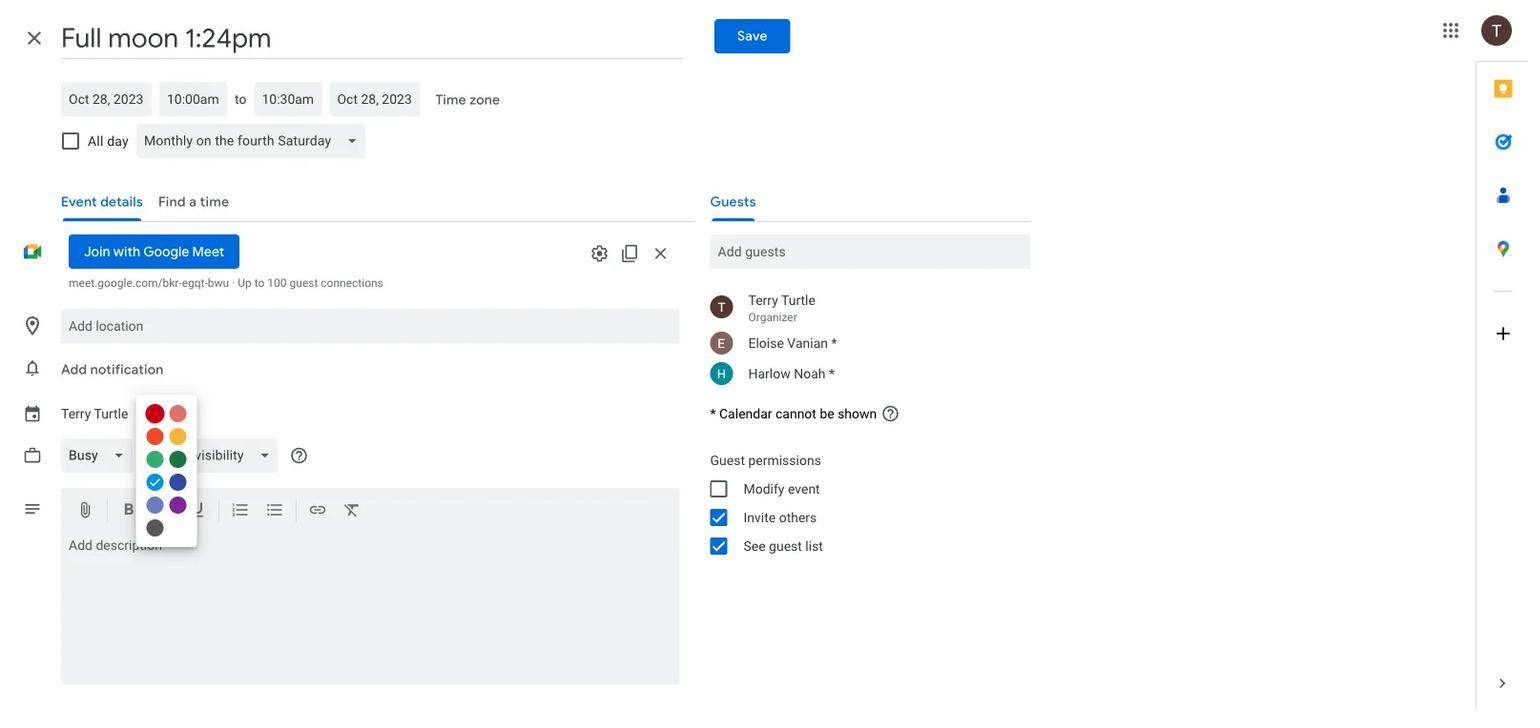 Task type: vqa. For each thing, say whether or not it's contained in the screenshot.
* Calendar cannot be shown
yes



Task type: locate. For each thing, give the bounding box(es) containing it.
1 horizontal spatial terry
[[748, 292, 778, 308]]

modify event
[[744, 481, 820, 497]]

harlow noah tree item
[[695, 359, 1031, 389]]

* for eloise vanian *
[[831, 335, 837, 351]]

0 horizontal spatial terry
[[61, 406, 91, 422]]

0 vertical spatial to
[[235, 91, 247, 107]]

1 horizontal spatial to
[[254, 277, 265, 290]]

terry inside the 'terry turtle organizer'
[[748, 292, 778, 308]]

time zone
[[435, 92, 500, 109]]

·
[[232, 277, 235, 290]]

Title text field
[[61, 17, 684, 59]]

connections
[[321, 277, 383, 290]]

see guest list
[[744, 539, 823, 554]]

guest
[[290, 277, 318, 290], [769, 539, 802, 554]]

eloise vanian tree item
[[695, 328, 1031, 359]]

to left end time "text field"
[[235, 91, 247, 107]]

0 horizontal spatial to
[[235, 91, 247, 107]]

turtle for terry turtle organizer
[[781, 292, 816, 308]]

* left calendar
[[710, 406, 716, 422]]

up
[[238, 277, 252, 290]]

add
[[61, 362, 87, 379]]

eloise vanian *
[[748, 335, 837, 351]]

italic image
[[154, 501, 173, 523]]

meet.google.com/bkr-egqt-bwu · up to 100 guest connections
[[69, 277, 383, 290]]

0 vertical spatial *
[[831, 335, 837, 351]]

terry turtle
[[61, 406, 128, 422]]

all
[[88, 133, 104, 149]]

guest right the 100
[[290, 277, 318, 290]]

underline image
[[188, 501, 207, 523]]

Start time text field
[[167, 88, 219, 111]]

time
[[435, 92, 466, 109]]

turtle
[[781, 292, 816, 308], [94, 406, 128, 422]]

Start date text field
[[69, 88, 144, 111]]

to
[[235, 91, 247, 107], [254, 277, 265, 290]]

insert link image
[[308, 501, 327, 523]]

organizer
[[748, 311, 797, 324]]

flamingo, set event color menu item
[[169, 405, 186, 423]]

1 horizontal spatial turtle
[[781, 292, 816, 308]]

terry
[[748, 292, 778, 308], [61, 406, 91, 422]]

terry up organizer
[[748, 292, 778, 308]]

0 vertical spatial terry
[[748, 292, 778, 308]]

0 horizontal spatial turtle
[[94, 406, 128, 422]]

add notification button
[[53, 347, 171, 393]]

peacock, set event color menu item
[[146, 474, 164, 491]]

banana, set event color menu item
[[169, 428, 186, 446]]

to right up
[[254, 277, 265, 290]]

0 vertical spatial guest
[[290, 277, 318, 290]]

turtle left the tomato, set event color menu item
[[94, 406, 128, 422]]

1 vertical spatial turtle
[[94, 406, 128, 422]]

* calendar cannot be shown
[[710, 406, 877, 422]]

see
[[744, 539, 766, 554]]

* inside harlow noah tree item
[[829, 366, 835, 382]]

0 vertical spatial turtle
[[781, 292, 816, 308]]

with
[[113, 243, 140, 260]]

tab list
[[1477, 62, 1529, 657]]

1 vertical spatial *
[[829, 366, 835, 382]]

cannot
[[776, 406, 817, 422]]

invite
[[744, 510, 776, 526]]

invite others
[[744, 510, 817, 526]]

None field
[[136, 124, 373, 158], [61, 439, 140, 473], [140, 439, 286, 473], [136, 124, 373, 158], [61, 439, 140, 473], [140, 439, 286, 473]]

remove formatting image
[[343, 501, 362, 523]]

* right "vanian"
[[831, 335, 837, 351]]

Description text field
[[61, 538, 680, 681]]

* right the noah
[[829, 366, 835, 382]]

add notification
[[61, 362, 163, 379]]

sage, set event color menu item
[[146, 451, 164, 468]]

turtle inside the 'terry turtle organizer'
[[781, 292, 816, 308]]

terry down the add
[[61, 406, 91, 422]]

1 vertical spatial terry
[[61, 406, 91, 422]]

harlow noah *
[[748, 366, 835, 382]]

*
[[831, 335, 837, 351], [829, 366, 835, 382], [710, 406, 716, 422]]

modify
[[744, 481, 785, 497]]

turtle up organizer
[[781, 292, 816, 308]]

terry turtle organizer
[[748, 292, 816, 324]]

guest permissions
[[710, 453, 821, 468]]

calendar
[[719, 406, 772, 422]]

guest
[[710, 453, 745, 468]]

guest left 'list'
[[769, 539, 802, 554]]

permissions
[[748, 453, 821, 468]]

all day
[[88, 133, 129, 149]]

day
[[107, 133, 129, 149]]

group
[[695, 446, 1031, 561]]

time zone button
[[428, 83, 508, 117]]

meet
[[192, 243, 224, 260]]

1 vertical spatial to
[[254, 277, 265, 290]]

tomato, set event color menu item
[[145, 405, 164, 424]]

* inside eloise vanian tree item
[[831, 335, 837, 351]]

1 horizontal spatial guest
[[769, 539, 802, 554]]



Task type: describe. For each thing, give the bounding box(es) containing it.
shown
[[838, 406, 877, 422]]

google
[[143, 243, 189, 260]]

save
[[737, 28, 768, 45]]

eloise
[[748, 335, 784, 351]]

join with google meet
[[84, 243, 224, 260]]

2 vertical spatial *
[[710, 406, 716, 422]]

terry for terry turtle organizer
[[748, 292, 778, 308]]

grape, set event color menu item
[[169, 497, 186, 514]]

others
[[779, 510, 817, 526]]

zone
[[470, 92, 500, 109]]

graphite, set event color menu item
[[146, 520, 164, 537]]

lavender, set event color menu item
[[146, 497, 164, 514]]

terry for terry turtle
[[61, 406, 91, 422]]

join with google meet link
[[69, 235, 240, 269]]

join
[[84, 243, 110, 260]]

bulleted list image
[[265, 501, 284, 523]]

egqt-
[[182, 277, 208, 290]]

formatting options toolbar
[[61, 488, 680, 535]]

tangerine, set event color menu item
[[146, 428, 164, 446]]

group containing guest permissions
[[695, 446, 1031, 561]]

1 vertical spatial guest
[[769, 539, 802, 554]]

bwu
[[208, 277, 229, 290]]

turtle for terry turtle
[[94, 406, 128, 422]]

basil, set event color menu item
[[169, 451, 186, 468]]

terry turtle, organizer tree item
[[695, 288, 1031, 328]]

Guests text field
[[718, 235, 1023, 269]]

vanian
[[787, 335, 828, 351]]

event
[[788, 481, 820, 497]]

be
[[820, 406, 834, 422]]

notification
[[90, 362, 163, 379]]

bold image
[[119, 501, 138, 523]]

harlow
[[748, 366, 791, 382]]

100
[[267, 277, 287, 290]]

noah
[[794, 366, 826, 382]]

save button
[[715, 19, 791, 53]]

Location text field
[[69, 309, 672, 343]]

blueberry, set event color menu item
[[169, 474, 186, 491]]

meet.google.com/bkr-
[[69, 277, 182, 290]]

End date text field
[[337, 88, 413, 111]]

* for harlow noah *
[[829, 366, 835, 382]]

guests invited to this event. tree
[[695, 288, 1031, 389]]

End time text field
[[262, 88, 314, 111]]

numbered list image
[[231, 501, 250, 523]]

0 horizontal spatial guest
[[290, 277, 318, 290]]

list
[[806, 539, 823, 554]]



